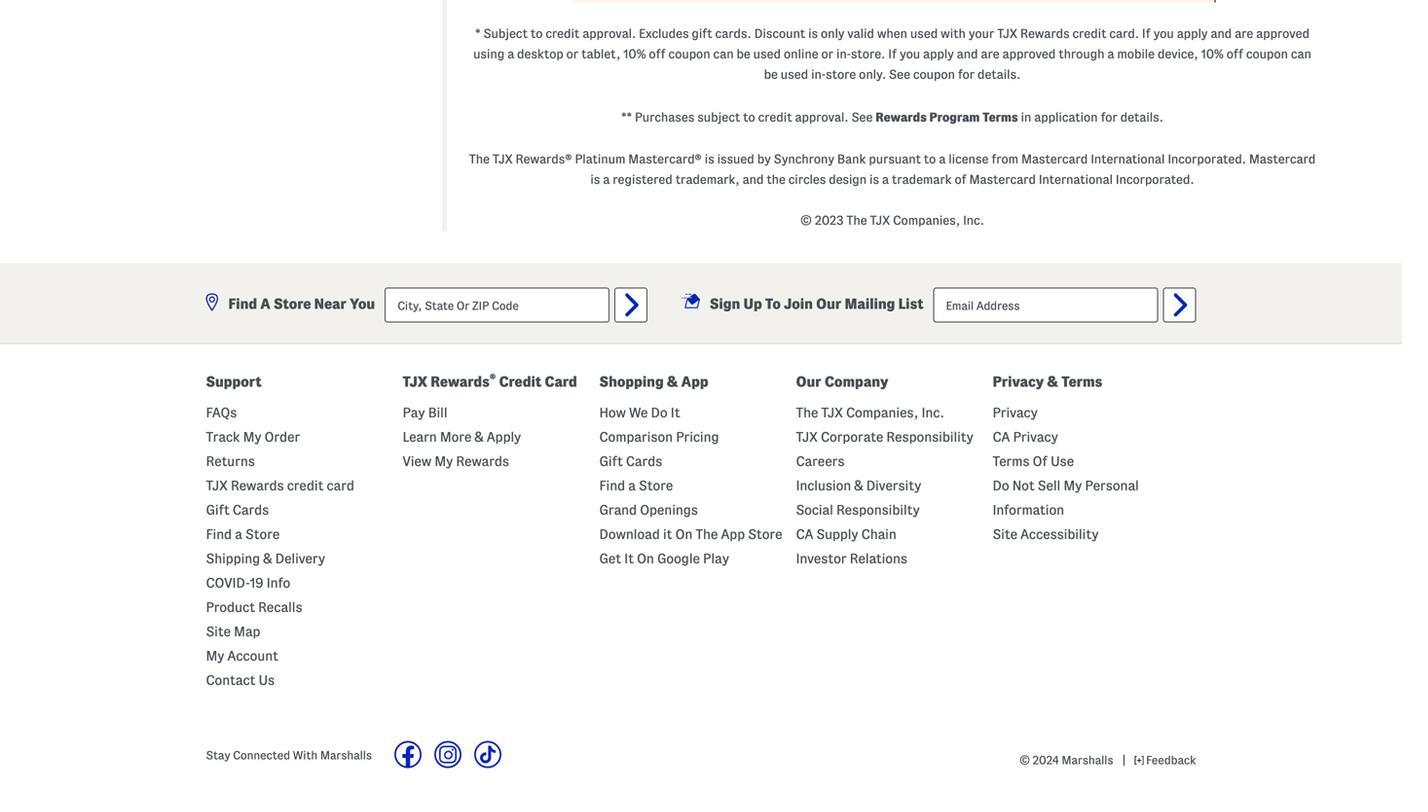 Task type: describe. For each thing, give the bounding box(es) containing it.
1 10% from the left
[[624, 47, 646, 61]]

my right track at the bottom left
[[243, 430, 262, 445]]

map
[[234, 625, 260, 639]]

rewards program terms link
[[876, 110, 1018, 124]]

companies, inside the tjx companies, inc. tjx corporate responsibility careers inclusion & diversity social responsibilty ca supply chain investor relations
[[846, 406, 919, 420]]

Sign Up To Join Our Mailing List email field
[[934, 288, 1159, 323]]

1 vertical spatial international
[[1039, 173, 1113, 186]]

do inside privacy ca privacy terms of use do not sell my personal information site accessibility
[[993, 479, 1010, 493]]

© for © 2024 marshalls |
[[1020, 755, 1030, 767]]

follow us on social media element
[[206, 742, 701, 772]]

0 horizontal spatial apply
[[923, 47, 954, 61]]

responsibilty
[[837, 503, 920, 518]]

only
[[821, 27, 845, 40]]

responsibility
[[887, 430, 974, 445]]

the
[[767, 173, 786, 186]]

sign up to join our mailing list
[[710, 296, 924, 312]]

gift inside how we do it comparison pricing gift cards find a store grand openings download it on the app store get it on google play
[[600, 454, 623, 469]]

© for © 2023 the tjx companies, inc.
[[801, 214, 812, 227]]

ca inside privacy ca privacy terms of use do not sell my personal information site accessibility
[[993, 430, 1010, 445]]

1 vertical spatial incorporated.
[[1116, 173, 1195, 186]]

a inside faqs track my order returns tjx rewards credit card gift cards find a store shipping & delivery covid-19 info product recalls site map my account contact us
[[235, 527, 242, 542]]

Find A Store Near You text field
[[385, 288, 610, 323]]

pay bill link
[[403, 406, 448, 420]]

a
[[260, 296, 271, 312]]

store left supply at the right bottom of the page
[[748, 527, 783, 542]]

find inside faqs track my order returns tjx rewards credit card gift cards find a store shipping & delivery covid-19 info product recalls site map my account contact us
[[206, 527, 232, 542]]

stay connected with marshalls
[[206, 750, 372, 762]]

ca privacy link
[[993, 430, 1059, 445]]

0 vertical spatial companies,
[[893, 214, 961, 227]]

not
[[1013, 479, 1035, 493]]

credit inside faqs track my order returns tjx rewards credit card gift cards find a store shipping & delivery covid-19 info product recalls site map my account contact us
[[287, 479, 324, 493]]

1 vertical spatial terms
[[1062, 374, 1103, 390]]

and for approved
[[1211, 27, 1232, 40]]

& right shopping
[[667, 374, 678, 390]]

covid-19 info link
[[206, 576, 290, 591]]

the inside the tjx companies, inc. tjx corporate responsibility careers inclusion & diversity social responsibilty ca supply chain investor relations
[[796, 406, 819, 420]]

information
[[993, 503, 1065, 518]]

do inside how we do it comparison pricing gift cards find a store grand openings download it on the app store get it on google play
[[651, 406, 668, 420]]

list
[[899, 296, 924, 312]]

a down the pursuant
[[882, 173, 889, 186]]

mobile
[[1118, 47, 1155, 61]]

2024
[[1033, 755, 1059, 767]]

near
[[314, 296, 347, 312]]

2 10% from the left
[[1202, 47, 1224, 61]]

store right a
[[274, 296, 311, 312]]

apply
[[487, 430, 521, 445]]

a down platinum
[[603, 173, 610, 186]]

1 vertical spatial approved
[[1003, 47, 1056, 61]]

social
[[796, 503, 834, 518]]

careers
[[796, 454, 845, 469]]

credit up by
[[758, 110, 792, 124]]

0 vertical spatial apply
[[1177, 27, 1208, 40]]

product recalls link
[[206, 600, 302, 615]]

1 horizontal spatial are
[[1235, 27, 1254, 40]]

careers link
[[796, 454, 845, 469]]

pricing
[[676, 430, 719, 445]]

relations
[[850, 552, 908, 566]]

product
[[206, 600, 255, 615]]

openings
[[640, 503, 698, 518]]

my inside pay bill learn more & apply view my rewards
[[435, 454, 453, 469]]

2 vertical spatial used
[[781, 68, 809, 81]]

rewards®
[[516, 152, 572, 166]]

0 vertical spatial in-
[[837, 47, 851, 61]]

tjx up the corporate
[[822, 406, 843, 420]]

the right 2023
[[847, 214, 867, 227]]

diversity
[[867, 479, 922, 493]]

0 horizontal spatial if
[[889, 47, 897, 61]]

0 horizontal spatial on
[[637, 552, 654, 566]]

credit up through
[[1073, 27, 1107, 40]]

site accessibility link
[[993, 527, 1099, 542]]

cards inside how we do it comparison pricing gift cards find a store grand openings download it on the app store get it on google play
[[626, 454, 663, 469]]

1 horizontal spatial be
[[764, 68, 778, 81]]

inc. inside the tjx companies, inc. tjx corporate responsibility careers inclusion & diversity social responsibilty ca supply chain investor relations
[[922, 406, 945, 420]]

19
[[250, 576, 264, 591]]

the tjx companies, inc. link
[[796, 406, 945, 420]]

cards.
[[715, 27, 752, 40]]

feedback
[[1144, 755, 1197, 767]]

stay
[[206, 750, 230, 762]]

download
[[600, 527, 660, 542]]

we
[[629, 406, 648, 420]]

join
[[784, 296, 813, 312]]

returns
[[206, 454, 255, 469]]

0 vertical spatial inc.
[[964, 214, 985, 227]]

0 vertical spatial used
[[911, 27, 938, 40]]

1 vertical spatial see
[[852, 110, 873, 124]]

how we do it comparison pricing gift cards find a store grand openings download it on the app store get it on google play
[[600, 406, 783, 566]]

* subject to credit approval. excludes gift cards. discount is only valid when used with your tjx rewards credit card. if you apply and are approved using a desktop or tablet, 10% off coupon can be used online or in-store. if you apply and are approved through a mobile device, 10% off coupon can be used in-store only. see coupon for details.
[[474, 27, 1312, 81]]

**
[[621, 110, 632, 124]]

desktop
[[517, 47, 564, 61]]

is right design
[[870, 173, 880, 186]]

is inside * subject to credit approval. excludes gift cards. discount is only valid when used with your tjx rewards credit card. if you apply and are approved using a desktop or tablet, 10% off coupon can be used online or in-store. if you apply and are approved through a mobile device, 10% off coupon can be used in-store only. see coupon for details.
[[809, 27, 818, 40]]

my up 'contact'
[[206, 649, 224, 664]]

tjx up careers link
[[796, 430, 818, 445]]

2 vertical spatial privacy
[[1014, 430, 1059, 445]]

rewards inside tjx rewards ® credit card
[[431, 374, 490, 390]]

platinum
[[575, 152, 626, 166]]

do not sell my personal information link
[[993, 479, 1139, 518]]

0 horizontal spatial it
[[625, 552, 634, 566]]

with
[[293, 750, 318, 762]]

1 horizontal spatial and
[[957, 47, 978, 61]]

0 vertical spatial be
[[737, 47, 751, 61]]

the inside how we do it comparison pricing gift cards find a store grand openings download it on the app store get it on google play
[[696, 527, 718, 542]]

is up trademark,
[[705, 152, 715, 166]]

for inside * subject to credit approval. excludes gift cards. discount is only valid when used with your tjx rewards credit card. if you apply and are approved using a desktop or tablet, 10% off coupon can be used online or in-store. if you apply and are approved through a mobile device, 10% off coupon can be used in-store only. see coupon for details.
[[958, 68, 975, 81]]

0 vertical spatial find
[[228, 296, 257, 312]]

program
[[930, 110, 980, 124]]

the tjx rewards® platinum mastercard® is issued by synchrony bank pursuant to a license from mastercard international incorporated. mastercard is a registered trademark, and the circles design is a trademark of mastercard international incorporated.
[[469, 152, 1316, 186]]

device,
[[1158, 47, 1199, 61]]

of
[[1033, 454, 1048, 469]]

find a store near you link
[[206, 294, 375, 312]]

card
[[545, 374, 577, 390]]

privacy ca privacy terms of use do not sell my personal information site accessibility
[[993, 406, 1139, 542]]

tjx inside tjx rewards ® credit card
[[403, 374, 428, 390]]

recalls
[[258, 600, 302, 615]]

1 horizontal spatial coupon
[[914, 68, 955, 81]]

excludes
[[639, 27, 689, 40]]

pay bill learn more & apply view my rewards
[[403, 406, 521, 469]]

cards inside faqs track my order returns tjx rewards credit card gift cards find a store shipping & delivery covid-19 info product recalls site map my account contact us
[[233, 503, 269, 518]]

tablet,
[[582, 47, 621, 61]]

0 vertical spatial incorporated.
[[1168, 152, 1247, 166]]

grand openings link
[[600, 503, 698, 518]]

0 horizontal spatial find a store link
[[206, 527, 280, 542]]

download it on the app store link
[[600, 527, 783, 542]]

approval. inside * subject to credit approval. excludes gift cards. discount is only valid when used with your tjx rewards credit card. if you apply and are approved using a desktop or tablet, 10% off coupon can be used online or in-store. if you apply and are approved through a mobile device, 10% off coupon can be used in-store only. see coupon for details.
[[583, 27, 636, 40]]

pay
[[403, 406, 425, 420]]

trademark,
[[676, 173, 740, 186]]

the inside the tjx rewards® platinum mastercard® is issued by synchrony bank pursuant to a license from mastercard international incorporated. mastercard is a registered trademark, and the circles design is a trademark of mastercard international incorporated.
[[469, 152, 490, 166]]

1 horizontal spatial you
[[1154, 27, 1175, 40]]

to inside the tjx rewards® platinum mastercard® is issued by synchrony bank pursuant to a license from mastercard international incorporated. mastercard is a registered trademark, and the circles design is a trademark of mastercard international incorporated.
[[924, 152, 936, 166]]

sign
[[710, 296, 741, 312]]

faqs link
[[206, 406, 237, 420]]

to
[[766, 296, 781, 312]]

get
[[600, 552, 621, 566]]

0 horizontal spatial gift cards link
[[206, 503, 269, 518]]

gift inside faqs track my order returns tjx rewards credit card gift cards find a store shipping & delivery covid-19 info product recalls site map my account contact us
[[206, 503, 230, 518]]

of
[[955, 173, 967, 186]]

tjx inside faqs track my order returns tjx rewards credit card gift cards find a store shipping & delivery covid-19 info product recalls site map my account contact us
[[206, 479, 228, 493]]

how
[[600, 406, 626, 420]]

1 horizontal spatial approval.
[[795, 110, 849, 124]]

ca inside the tjx companies, inc. tjx corporate responsibility careers inclusion & diversity social responsibilty ca supply chain investor relations
[[796, 527, 814, 542]]

shipping & delivery link
[[206, 552, 325, 566]]

faqs track my order returns tjx rewards credit card gift cards find a store shipping & delivery covid-19 info product recalls site map my account contact us
[[206, 406, 355, 688]]

support
[[206, 374, 262, 390]]

how we do it link
[[600, 406, 680, 420]]

investor relations link
[[796, 552, 908, 566]]

sell
[[1038, 479, 1061, 493]]

© 2024 marshalls |
[[1020, 754, 1127, 767]]

credit up desktop
[[546, 27, 580, 40]]

0 vertical spatial approved
[[1257, 27, 1310, 40]]

tjx corporate responsibility link
[[796, 430, 974, 445]]

design
[[829, 173, 867, 186]]

my inside privacy ca privacy terms of use do not sell my personal information site accessibility
[[1064, 479, 1082, 493]]

find inside how we do it comparison pricing gift cards find a store grand openings download it on the app store get it on google play
[[600, 479, 626, 493]]

privacy link
[[993, 406, 1038, 420]]

1 vertical spatial used
[[754, 47, 781, 61]]

a down card.
[[1108, 47, 1115, 61]]

tjx inside * subject to credit approval. excludes gift cards. discount is only valid when used with your tjx rewards credit card. if you apply and are approved using a desktop or tablet, 10% off coupon can be used online or in-store. if you apply and are approved through a mobile device, 10% off coupon can be used in-store only. see coupon for details.
[[998, 27, 1018, 40]]



Task type: vqa. For each thing, say whether or not it's contained in the screenshot.
CA within "the tjx companies, inc. tjx corporate responsibility careers inclusion & diversity social responsibilty ca supply chain investor relations"
yes



Task type: locate. For each thing, give the bounding box(es) containing it.
the down our company on the right of page
[[796, 406, 819, 420]]

tjx inside the tjx rewards® platinum mastercard® is issued by synchrony bank pursuant to a license from mastercard international incorporated. mastercard is a registered trademark, and the circles design is a trademark of mastercard international incorporated.
[[493, 152, 513, 166]]

rewards up the pursuant
[[876, 110, 927, 124]]

you down when
[[900, 47, 921, 61]]

track
[[206, 430, 240, 445]]

1 horizontal spatial ca
[[993, 430, 1010, 445]]

if right card.
[[1143, 27, 1151, 40]]

companies,
[[893, 214, 961, 227], [846, 406, 919, 420]]

marshalls
[[320, 750, 372, 762], [1062, 755, 1114, 767]]

& inside pay bill learn more & apply view my rewards
[[475, 430, 484, 445]]

©
[[801, 214, 812, 227], [1020, 755, 1030, 767]]

store inside faqs track my order returns tjx rewards credit card gift cards find a store shipping & delivery covid-19 info product recalls site map my account contact us
[[246, 527, 280, 542]]

0 vertical spatial see
[[889, 68, 911, 81]]

credit left card
[[287, 479, 324, 493]]

terms up use
[[1062, 374, 1103, 390]]

1 vertical spatial apply
[[923, 47, 954, 61]]

privacy for ca
[[993, 406, 1038, 420]]

0 vertical spatial privacy
[[993, 374, 1044, 390]]

shipping
[[206, 552, 260, 566]]

delivery
[[275, 552, 325, 566]]

rewards up bill
[[431, 374, 490, 390]]

1 vertical spatial to
[[743, 110, 756, 124]]

tjx right your
[[998, 27, 1018, 40]]

account
[[227, 649, 278, 664]]

see up bank
[[852, 110, 873, 124]]

grand
[[600, 503, 637, 518]]

in- up store
[[837, 47, 851, 61]]

and inside the tjx rewards® platinum mastercard® is issued by synchrony bank pursuant to a license from mastercard international incorporated. mastercard is a registered trademark, and the circles design is a trademark of mastercard international incorporated.
[[743, 173, 764, 186]]

1 vertical spatial site
[[206, 625, 231, 639]]

2 vertical spatial and
[[743, 173, 764, 186]]

off
[[649, 47, 666, 61], [1227, 47, 1244, 61]]

be down discount
[[764, 68, 778, 81]]

0 vertical spatial our
[[816, 296, 842, 312]]

1 off from the left
[[649, 47, 666, 61]]

1 vertical spatial our
[[796, 374, 822, 390]]

1 vertical spatial in-
[[812, 68, 826, 81]]

to right the subject
[[743, 110, 756, 124]]

app up pricing
[[682, 374, 709, 390]]

see inside * subject to credit approval. excludes gift cards. discount is only valid when used with your tjx rewards credit card. if you apply and are approved using a desktop or tablet, 10% off coupon can be used online or in-store. if you apply and are approved through a mobile device, 10% off coupon can be used in-store only. see coupon for details.
[[889, 68, 911, 81]]

1 horizontal spatial inc.
[[964, 214, 985, 227]]

issued
[[717, 152, 755, 166]]

1 horizontal spatial apply
[[1177, 27, 1208, 40]]

1 horizontal spatial see
[[889, 68, 911, 81]]

0 vertical spatial are
[[1235, 27, 1254, 40]]

0 vertical spatial it
[[671, 406, 680, 420]]

be
[[737, 47, 751, 61], [764, 68, 778, 81]]

tjx rewards ® credit card
[[403, 372, 577, 390]]

find a store near you
[[228, 296, 375, 312]]

play
[[703, 552, 729, 566]]

and
[[1211, 27, 1232, 40], [957, 47, 978, 61], [743, 173, 764, 186]]

marshalls inside follow us on social media 'element'
[[320, 750, 372, 762]]

1 vertical spatial if
[[889, 47, 897, 61]]

used left with
[[911, 27, 938, 40]]

cards down comparison
[[626, 454, 663, 469]]

a up grand
[[629, 479, 636, 493]]

do
[[651, 406, 668, 420], [993, 479, 1010, 493]]

0 horizontal spatial approval.
[[583, 27, 636, 40]]

off down excludes
[[649, 47, 666, 61]]

1 horizontal spatial it
[[671, 406, 680, 420]]

inc. down of
[[964, 214, 985, 227]]

1 vertical spatial do
[[993, 479, 1010, 493]]

you
[[1154, 27, 1175, 40], [900, 47, 921, 61]]

0 horizontal spatial approved
[[1003, 47, 1056, 61]]

coupon right device,
[[1247, 47, 1289, 61]]

coupon up rewards program terms link
[[914, 68, 955, 81]]

0 vertical spatial site
[[993, 527, 1018, 542]]

is left only
[[809, 27, 818, 40]]

inclusion & diversity link
[[796, 479, 922, 493]]

privacy up privacy link in the right bottom of the page
[[993, 374, 1044, 390]]

1 horizontal spatial to
[[743, 110, 756, 124]]

ca down social
[[796, 527, 814, 542]]

my account link
[[206, 649, 278, 664]]

valid
[[848, 27, 875, 40]]

app up play at right
[[721, 527, 745, 542]]

terms left in
[[983, 110, 1018, 124]]

find a store link up shipping
[[206, 527, 280, 542]]

details.
[[978, 68, 1021, 81], [1121, 110, 1164, 124]]

0 vertical spatial cards
[[626, 454, 663, 469]]

our left company
[[796, 374, 822, 390]]

or
[[567, 47, 579, 61], [822, 47, 834, 61]]

1 horizontal spatial site
[[993, 527, 1018, 542]]

1 vertical spatial are
[[981, 47, 1000, 61]]

site inside privacy ca privacy terms of use do not sell my personal information site accessibility
[[993, 527, 1018, 542]]

1 vertical spatial gift cards link
[[206, 503, 269, 518]]

0 horizontal spatial be
[[737, 47, 751, 61]]

credit
[[546, 27, 580, 40], [1073, 27, 1107, 40], [758, 110, 792, 124], [287, 479, 324, 493]]

0 vertical spatial details.
[[978, 68, 1021, 81]]

&
[[667, 374, 678, 390], [1048, 374, 1059, 390], [475, 430, 484, 445], [855, 479, 864, 493], [263, 552, 272, 566]]

0 vertical spatial gift
[[600, 454, 623, 469]]

through
[[1059, 47, 1105, 61]]

or left tablet, at the left of page
[[567, 47, 579, 61]]

a left license
[[939, 152, 946, 166]]

used down discount
[[754, 47, 781, 61]]

0 vertical spatial international
[[1091, 152, 1165, 166]]

0 vertical spatial app
[[682, 374, 709, 390]]

0 vertical spatial terms
[[983, 110, 1018, 124]]

0 horizontal spatial site
[[206, 625, 231, 639]]

bill
[[428, 406, 448, 420]]

10% right tablet, at the left of page
[[624, 47, 646, 61]]

find left a
[[228, 296, 257, 312]]

1 horizontal spatial off
[[1227, 47, 1244, 61]]

my right view
[[435, 454, 453, 469]]

use
[[1051, 454, 1074, 469]]

view
[[403, 454, 432, 469]]

my right sell
[[1064, 479, 1082, 493]]

0 vertical spatial to
[[531, 27, 543, 40]]

tjx up pay
[[403, 374, 428, 390]]

1 horizontal spatial gift cards link
[[600, 454, 663, 469]]

None submit
[[615, 288, 648, 323], [1164, 288, 1197, 323], [615, 288, 648, 323], [1164, 288, 1197, 323]]

tjx
[[998, 27, 1018, 40], [493, 152, 513, 166], [870, 214, 891, 227], [403, 374, 428, 390], [822, 406, 843, 420], [796, 430, 818, 445], [206, 479, 228, 493]]

0 horizontal spatial coupon
[[669, 47, 711, 61]]

0 horizontal spatial inc.
[[922, 406, 945, 420]]

& up "info"
[[263, 552, 272, 566]]

1 vertical spatial cards
[[233, 503, 269, 518]]

store up shipping & delivery link
[[246, 527, 280, 542]]

in- down online on the right top of page
[[812, 68, 826, 81]]

© left 2023
[[801, 214, 812, 227]]

off right device,
[[1227, 47, 1244, 61]]

inc.
[[964, 214, 985, 227], [922, 406, 945, 420]]

1 vertical spatial and
[[957, 47, 978, 61]]

1 horizontal spatial details.
[[1121, 110, 1164, 124]]

and for circles
[[743, 173, 764, 186]]

on right it
[[676, 527, 693, 542]]

2 vertical spatial to
[[924, 152, 936, 166]]

0 horizontal spatial ©
[[801, 214, 812, 227]]

you up device,
[[1154, 27, 1175, 40]]

tjx right 2023
[[870, 214, 891, 227]]

contact us link
[[206, 673, 275, 688]]

1 vertical spatial app
[[721, 527, 745, 542]]

comparison pricing link
[[600, 430, 719, 445]]

0 horizontal spatial details.
[[978, 68, 1021, 81]]

0 horizontal spatial can
[[714, 47, 734, 61]]

used
[[911, 27, 938, 40], [754, 47, 781, 61], [781, 68, 809, 81]]

marshalls right with
[[320, 750, 372, 762]]

gift
[[692, 27, 713, 40]]

2 vertical spatial find
[[206, 527, 232, 542]]

details. down your
[[978, 68, 1021, 81]]

1 horizontal spatial or
[[822, 47, 834, 61]]

0 horizontal spatial to
[[531, 27, 543, 40]]

2 horizontal spatial and
[[1211, 27, 1232, 40]]

0 horizontal spatial or
[[567, 47, 579, 61]]

card
[[327, 479, 355, 493]]

0 horizontal spatial cards
[[233, 503, 269, 518]]

app
[[682, 374, 709, 390], [721, 527, 745, 542]]

0 horizontal spatial see
[[852, 110, 873, 124]]

faqs
[[206, 406, 237, 420]]

from
[[992, 152, 1019, 166]]

2 off from the left
[[1227, 47, 1244, 61]]

personal
[[1086, 479, 1139, 493]]

0 horizontal spatial in-
[[812, 68, 826, 81]]

1 horizontal spatial 10%
[[1202, 47, 1224, 61]]

gift down the returns "link"
[[206, 503, 230, 518]]

0 horizontal spatial you
[[900, 47, 921, 61]]

it right get
[[625, 552, 634, 566]]

rewards inside pay bill learn more & apply view my rewards
[[456, 454, 509, 469]]

© inside '© 2024 marshalls |'
[[1020, 755, 1030, 767]]

for right 'application'
[[1101, 110, 1118, 124]]

rewards inside * subject to credit approval. excludes gift cards. discount is only valid when used with your tjx rewards credit card. if you apply and are approved using a desktop or tablet, 10% off coupon can be used online or in-store. if you apply and are approved through a mobile device, 10% off coupon can be used in-store only. see coupon for details.
[[1021, 27, 1070, 40]]

& inside faqs track my order returns tjx rewards credit card gift cards find a store shipping & delivery covid-19 info product recalls site map my account contact us
[[263, 552, 272, 566]]

privacy up 'terms of use' link
[[1014, 430, 1059, 445]]

application
[[1035, 110, 1098, 124]]

learn
[[403, 430, 437, 445]]

connected
[[233, 750, 290, 762]]

the up play at right
[[696, 527, 718, 542]]

ca
[[993, 430, 1010, 445], [796, 527, 814, 542]]

2 can from the left
[[1291, 47, 1312, 61]]

rewards inside faqs track my order returns tjx rewards credit card gift cards find a store shipping & delivery covid-19 info product recalls site map my account contact us
[[231, 479, 284, 493]]

store up "grand openings" link
[[639, 479, 673, 493]]

discount
[[755, 27, 806, 40]]

site inside faqs track my order returns tjx rewards credit card gift cards find a store shipping & delivery covid-19 info product recalls site map my account contact us
[[206, 625, 231, 639]]

find up grand
[[600, 479, 626, 493]]

1 horizontal spatial app
[[721, 527, 745, 542]]

© left 2024
[[1020, 755, 1030, 767]]

marshalls left |
[[1062, 755, 1114, 767]]

& right more
[[475, 430, 484, 445]]

rewards
[[1021, 27, 1070, 40], [876, 110, 927, 124], [431, 374, 490, 390], [456, 454, 509, 469], [231, 479, 284, 493]]

rewards up through
[[1021, 27, 1070, 40]]

only.
[[859, 68, 887, 81]]

bank
[[838, 152, 866, 166]]

gift cards link down comparison
[[600, 454, 663, 469]]

synchrony
[[774, 152, 835, 166]]

approval. up synchrony
[[795, 110, 849, 124]]

0 vertical spatial find a store link
[[600, 479, 673, 493]]

if
[[1143, 27, 1151, 40], [889, 47, 897, 61]]

more
[[440, 430, 472, 445]]

1 horizontal spatial find a store link
[[600, 479, 673, 493]]

find a store link up "grand openings" link
[[600, 479, 673, 493]]

0 vertical spatial if
[[1143, 27, 1151, 40]]

site down product
[[206, 625, 231, 639]]

1 vertical spatial companies,
[[846, 406, 919, 420]]

approval. up tablet, at the left of page
[[583, 27, 636, 40]]

** purchases subject to credit approval. see rewards program terms in application for details.
[[621, 110, 1164, 124]]

& inside the tjx companies, inc. tjx corporate responsibility careers inclusion & diversity social responsibilty ca supply chain investor relations
[[855, 479, 864, 493]]

terms up not
[[993, 454, 1030, 469]]

rewards down 'learn more & apply' link
[[456, 454, 509, 469]]

on down download
[[637, 552, 654, 566]]

trademark
[[892, 173, 952, 186]]

shopping
[[600, 374, 664, 390]]

marshalls inside '© 2024 marshalls |'
[[1062, 755, 1114, 767]]

our company
[[796, 374, 889, 390]]

1 vertical spatial privacy
[[993, 406, 1038, 420]]

details. inside * subject to credit approval. excludes gift cards. discount is only valid when used with your tjx rewards credit card. if you apply and are approved using a desktop or tablet, 10% off coupon can be used online or in-store. if you apply and are approved through a mobile device, 10% off coupon can be used in-store only. see coupon for details.
[[978, 68, 1021, 81]]

for down with
[[958, 68, 975, 81]]

1 horizontal spatial if
[[1143, 27, 1151, 40]]

a down subject
[[508, 47, 514, 61]]

companies, up tjx corporate responsibility link
[[846, 406, 919, 420]]

0 horizontal spatial are
[[981, 47, 1000, 61]]

to inside * subject to credit approval. excludes gift cards. discount is only valid when used with your tjx rewards credit card. if you apply and are approved using a desktop or tablet, 10% off coupon can be used online or in-store. if you apply and are approved through a mobile device, 10% off coupon can be used in-store only. see coupon for details.
[[531, 27, 543, 40]]

0 horizontal spatial and
[[743, 173, 764, 186]]

social responsibilty link
[[796, 503, 920, 518]]

apply up device,
[[1177, 27, 1208, 40]]

privacy up ca privacy link
[[993, 406, 1038, 420]]

gift cards link
[[600, 454, 663, 469], [206, 503, 269, 518]]

0 horizontal spatial 10%
[[624, 47, 646, 61]]

purchases
[[635, 110, 695, 124]]

*
[[475, 27, 481, 40]]

1 or from the left
[[567, 47, 579, 61]]

1 horizontal spatial can
[[1291, 47, 1312, 61]]

google
[[657, 552, 700, 566]]

contact
[[206, 673, 256, 688]]

10% right device,
[[1202, 47, 1224, 61]]

rewards down the returns "link"
[[231, 479, 284, 493]]

find up shipping
[[206, 527, 232, 542]]

track my order link
[[206, 430, 300, 445]]

gift
[[600, 454, 623, 469], [206, 503, 230, 518]]

circles
[[789, 173, 826, 186]]

cards
[[626, 454, 663, 469], [233, 503, 269, 518]]

1 vertical spatial on
[[637, 552, 654, 566]]

details. down mobile
[[1121, 110, 1164, 124]]

companies, down trademark
[[893, 214, 961, 227]]

it up comparison pricing link
[[671, 406, 680, 420]]

do right we
[[651, 406, 668, 420]]

our right join
[[816, 296, 842, 312]]

using
[[474, 47, 505, 61]]

2 or from the left
[[822, 47, 834, 61]]

1 vertical spatial ca
[[796, 527, 814, 542]]

1 horizontal spatial in-
[[837, 47, 851, 61]]

2 horizontal spatial coupon
[[1247, 47, 1289, 61]]

0 vertical spatial approval.
[[583, 27, 636, 40]]

if down when
[[889, 47, 897, 61]]

store
[[826, 68, 856, 81]]

subject
[[484, 27, 528, 40]]

1 horizontal spatial gift
[[600, 454, 623, 469]]

pursuant
[[869, 152, 921, 166]]

& up social responsibilty link
[[855, 479, 864, 493]]

1 can from the left
[[714, 47, 734, 61]]

terms of use link
[[993, 454, 1074, 469]]

view my rewards link
[[403, 454, 509, 469]]

privacy for &
[[993, 374, 1044, 390]]

1 vertical spatial be
[[764, 68, 778, 81]]

site map link
[[206, 625, 260, 639]]

chain
[[862, 527, 897, 542]]

a inside how we do it comparison pricing gift cards find a store grand openings download it on the app store get it on google play
[[629, 479, 636, 493]]

10%
[[624, 47, 646, 61], [1202, 47, 1224, 61]]

0 vertical spatial and
[[1211, 27, 1232, 40]]

and right card.
[[1211, 27, 1232, 40]]

1 vertical spatial inc.
[[922, 406, 945, 420]]

site down "information"
[[993, 527, 1018, 542]]

cards down tjx rewards credit card link
[[233, 503, 269, 518]]

mailing
[[845, 296, 896, 312]]

is down platinum
[[591, 173, 600, 186]]

1 vertical spatial find
[[600, 479, 626, 493]]

app inside how we do it comparison pricing gift cards find a store grand openings download it on the app store get it on google play
[[721, 527, 745, 542]]

for
[[958, 68, 975, 81], [1101, 110, 1118, 124]]

used down online on the right top of page
[[781, 68, 809, 81]]

to up desktop
[[531, 27, 543, 40]]

1 horizontal spatial on
[[676, 527, 693, 542]]

1 vertical spatial approval.
[[795, 110, 849, 124]]

and left the the
[[743, 173, 764, 186]]

terms inside privacy ca privacy terms of use do not sell my personal information site accessibility
[[993, 454, 1030, 469]]

0 horizontal spatial for
[[958, 68, 975, 81]]

& up ca privacy link
[[1048, 374, 1059, 390]]

apply down with
[[923, 47, 954, 61]]

the left rewards®
[[469, 152, 490, 166]]

to
[[531, 27, 543, 40], [743, 110, 756, 124], [924, 152, 936, 166]]

1 horizontal spatial for
[[1101, 110, 1118, 124]]



